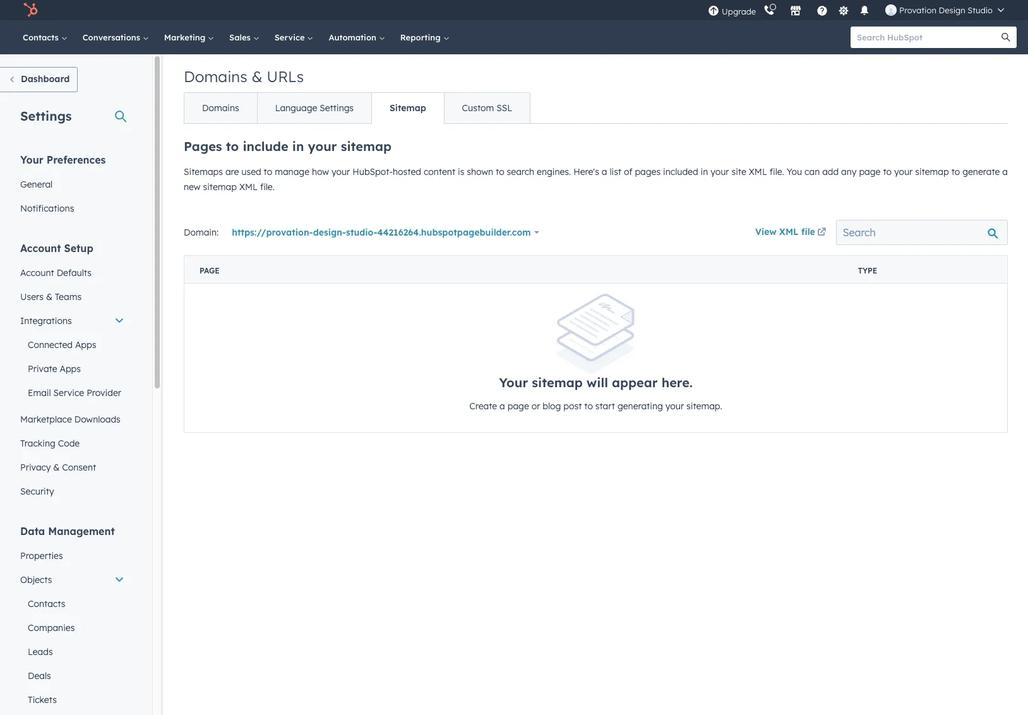 Task type: locate. For each thing, give the bounding box(es) containing it.
account up account defaults at the left of the page
[[20, 242, 61, 255]]

settings
[[320, 102, 354, 114], [20, 108, 72, 124]]

0 vertical spatial account
[[20, 242, 61, 255]]

view xml file link
[[756, 224, 829, 241]]

apps
[[75, 339, 96, 351], [60, 363, 81, 375]]

account up users
[[20, 267, 54, 279]]

domains up domains link
[[184, 67, 247, 86]]

page
[[859, 166, 881, 178], [508, 401, 529, 412]]

service down private apps link
[[53, 387, 84, 399]]

leads
[[28, 646, 53, 658]]

account for account setup
[[20, 242, 61, 255]]

site
[[732, 166, 747, 178]]

content
[[424, 166, 456, 178]]

to left generate
[[952, 166, 960, 178]]

page right any
[[859, 166, 881, 178]]

domains down domains & urls
[[202, 102, 239, 114]]

general
[[20, 179, 53, 190]]

0 vertical spatial xml
[[749, 166, 768, 178]]

marketing link
[[157, 20, 222, 54]]

private apps link
[[13, 357, 132, 381]]

2 horizontal spatial a
[[1003, 166, 1008, 178]]

0 horizontal spatial service
[[53, 387, 84, 399]]

Search search field
[[836, 220, 1008, 245]]

&
[[252, 67, 263, 86], [46, 291, 52, 303], [53, 462, 60, 473]]

& inside users & teams link
[[46, 291, 52, 303]]

0 vertical spatial contacts
[[23, 32, 61, 42]]

1 horizontal spatial xml
[[749, 166, 768, 178]]

reporting
[[400, 32, 443, 42]]

1 account from the top
[[20, 242, 61, 255]]

tracking
[[20, 438, 55, 449]]

1 horizontal spatial settings
[[320, 102, 354, 114]]

apps inside private apps link
[[60, 363, 81, 375]]

upgrade image
[[708, 5, 720, 17]]

in up manage
[[292, 138, 304, 154]]

data management element
[[13, 524, 132, 715]]

xml right 'site' in the right top of the page
[[749, 166, 768, 178]]

0 vertical spatial contacts link
[[15, 20, 75, 54]]

& right users
[[46, 291, 52, 303]]

your preferences
[[20, 154, 106, 166]]

0 vertical spatial domains
[[184, 67, 247, 86]]

1 horizontal spatial file.
[[770, 166, 785, 178]]

settings right language
[[320, 102, 354, 114]]

general link
[[13, 172, 132, 196]]

apps for connected apps
[[75, 339, 96, 351]]

xml left the file
[[780, 226, 799, 238]]

data
[[20, 525, 45, 538]]

used
[[242, 166, 261, 178]]

account setup
[[20, 242, 93, 255]]

2 horizontal spatial xml
[[780, 226, 799, 238]]

file. left you
[[770, 166, 785, 178]]

your right how
[[332, 166, 350, 178]]

& left urls
[[252, 67, 263, 86]]

xml
[[749, 166, 768, 178], [239, 181, 258, 193], [780, 226, 799, 238]]

tickets
[[28, 694, 57, 706]]

james peterson image
[[886, 4, 897, 16]]

in right included
[[701, 166, 708, 178]]

1 vertical spatial apps
[[60, 363, 81, 375]]

apps inside connected apps link
[[75, 339, 96, 351]]

private
[[28, 363, 57, 375]]

1 vertical spatial xml
[[239, 181, 258, 193]]

0 vertical spatial page
[[859, 166, 881, 178]]

2 vertical spatial xml
[[780, 226, 799, 238]]

xml down the used in the left top of the page
[[239, 181, 258, 193]]

provation design studio button
[[878, 0, 1012, 20]]

0 horizontal spatial your
[[20, 154, 43, 166]]

to up are
[[226, 138, 239, 154]]

design-
[[313, 227, 346, 238]]

sitemap.
[[687, 401, 723, 412]]

help image
[[817, 6, 828, 17]]

https://provation-design-studio-44216264.hubspotpagebuilder.com
[[232, 227, 531, 238]]

notifications link
[[13, 196, 132, 220]]

0 horizontal spatial page
[[508, 401, 529, 412]]

contacts link for the conversations link
[[15, 20, 75, 54]]

menu
[[707, 0, 1013, 20]]

service up urls
[[275, 32, 307, 42]]

0 vertical spatial &
[[252, 67, 263, 86]]

1 vertical spatial contacts
[[28, 598, 65, 610]]

properties link
[[13, 544, 132, 568]]

calling icon image
[[764, 5, 775, 16]]

calling icon button
[[759, 2, 780, 18]]

1 vertical spatial your
[[499, 375, 528, 390]]

appear
[[612, 375, 658, 390]]

domains
[[184, 67, 247, 86], [202, 102, 239, 114]]

1 horizontal spatial &
[[53, 462, 60, 473]]

apps up private apps link
[[75, 339, 96, 351]]

sitemap down are
[[203, 181, 237, 193]]

start
[[596, 401, 615, 412]]

contacts inside data management "element"
[[28, 598, 65, 610]]

domains inside domains link
[[202, 102, 239, 114]]

in
[[292, 138, 304, 154], [701, 166, 708, 178]]

0 vertical spatial your
[[20, 154, 43, 166]]

1 vertical spatial domains
[[202, 102, 239, 114]]

a
[[602, 166, 607, 178], [1003, 166, 1008, 178], [500, 401, 505, 412]]

0 horizontal spatial in
[[292, 138, 304, 154]]

generating
[[618, 401, 663, 412]]

& right the privacy
[[53, 462, 60, 473]]

account
[[20, 242, 61, 255], [20, 267, 54, 279]]

sitemap up hubspot-
[[341, 138, 392, 154]]

marketplace
[[20, 414, 72, 425]]

menu containing provation design studio
[[707, 0, 1013, 20]]

will
[[587, 375, 608, 390]]

studio
[[968, 5, 993, 15]]

apps down connected apps link
[[60, 363, 81, 375]]

2 link opens in a new window image from the top
[[818, 228, 827, 238]]

page left or
[[508, 401, 529, 412]]

contacts
[[23, 32, 61, 42], [28, 598, 65, 610]]

notifications image
[[859, 6, 871, 17]]

your for your preferences
[[20, 154, 43, 166]]

navigation
[[184, 92, 531, 124]]

type
[[858, 266, 878, 275]]

a right create
[[500, 401, 505, 412]]

data management
[[20, 525, 115, 538]]

contacts down hubspot link
[[23, 32, 61, 42]]

privacy
[[20, 462, 51, 473]]

notifications
[[20, 203, 74, 214]]

private apps
[[28, 363, 81, 375]]

integrations
[[20, 315, 72, 327]]

properties
[[20, 550, 63, 562]]

management
[[48, 525, 115, 538]]

0 horizontal spatial file.
[[260, 181, 275, 193]]

to right post
[[585, 401, 593, 412]]

is
[[458, 166, 465, 178]]

0 vertical spatial apps
[[75, 339, 96, 351]]

tracking code link
[[13, 432, 132, 456]]

page
[[200, 266, 220, 275]]

privacy & consent link
[[13, 456, 132, 480]]

0 horizontal spatial &
[[46, 291, 52, 303]]

marketplaces image
[[790, 6, 802, 17]]

a right generate
[[1003, 166, 1008, 178]]

file. down the used in the left top of the page
[[260, 181, 275, 193]]

included
[[663, 166, 699, 178]]

email
[[28, 387, 51, 399]]

to
[[226, 138, 239, 154], [264, 166, 272, 178], [496, 166, 505, 178], [883, 166, 892, 178], [952, 166, 960, 178], [585, 401, 593, 412]]

1 vertical spatial &
[[46, 291, 52, 303]]

contacts link down hubspot link
[[15, 20, 75, 54]]

contacts up "companies"
[[28, 598, 65, 610]]

navigation containing domains
[[184, 92, 531, 124]]

privacy & consent
[[20, 462, 96, 473]]

1 vertical spatial account
[[20, 267, 54, 279]]

your sitemap will appear here.
[[499, 375, 693, 390]]

1 vertical spatial service
[[53, 387, 84, 399]]

email service provider
[[28, 387, 121, 399]]

account for account defaults
[[20, 267, 54, 279]]

1 vertical spatial in
[[701, 166, 708, 178]]

0 horizontal spatial xml
[[239, 181, 258, 193]]

1 horizontal spatial service
[[275, 32, 307, 42]]

provider
[[87, 387, 121, 399]]

automation link
[[321, 20, 393, 54]]

2 vertical spatial &
[[53, 462, 60, 473]]

your
[[308, 138, 337, 154], [332, 166, 350, 178], [711, 166, 729, 178], [895, 166, 913, 178], [666, 401, 684, 412]]

1 vertical spatial contacts link
[[13, 592, 132, 616]]

defaults
[[57, 267, 92, 279]]

pages to include in your sitemap
[[184, 138, 392, 154]]

sales
[[229, 32, 253, 42]]

1 horizontal spatial page
[[859, 166, 881, 178]]

0 vertical spatial service
[[275, 32, 307, 42]]

0 vertical spatial in
[[292, 138, 304, 154]]

view
[[756, 226, 777, 238]]

account defaults link
[[13, 261, 132, 285]]

domains for domains
[[202, 102, 239, 114]]

link opens in a new window image
[[818, 226, 827, 241], [818, 228, 827, 238]]

domains for domains & urls
[[184, 67, 247, 86]]

1 horizontal spatial your
[[499, 375, 528, 390]]

file.
[[770, 166, 785, 178], [260, 181, 275, 193]]

& inside privacy & consent link
[[53, 462, 60, 473]]

1 horizontal spatial in
[[701, 166, 708, 178]]

objects
[[20, 574, 52, 586]]

1 vertical spatial file.
[[260, 181, 275, 193]]

custom ssl link
[[444, 93, 530, 123]]

contacts link up "companies"
[[13, 592, 132, 616]]

a left list
[[602, 166, 607, 178]]

shown
[[467, 166, 493, 178]]

2 account from the top
[[20, 267, 54, 279]]

1 vertical spatial page
[[508, 401, 529, 412]]

2 horizontal spatial &
[[252, 67, 263, 86]]

marketplace downloads link
[[13, 408, 132, 432]]

settings down dashboard
[[20, 108, 72, 124]]



Task type: describe. For each thing, give the bounding box(es) containing it.
0 vertical spatial file.
[[770, 166, 785, 178]]

tracking code
[[20, 438, 80, 449]]

users
[[20, 291, 44, 303]]

generate
[[963, 166, 1000, 178]]

hosted
[[393, 166, 421, 178]]

service link
[[267, 20, 321, 54]]

contacts link for companies link
[[13, 592, 132, 616]]

deals link
[[13, 664, 132, 688]]

consent
[[62, 462, 96, 473]]

notifications button
[[854, 0, 876, 20]]

users & teams
[[20, 291, 82, 303]]

preferences
[[47, 154, 106, 166]]

settings image
[[838, 5, 849, 17]]

list
[[610, 166, 622, 178]]

domains & urls
[[184, 67, 304, 86]]

page inside 'sitemaps are used to manage how your hubspot-hosted content is shown to search engines. here's a list of pages included in your site xml file. you can add any page to your sitemap to generate a new sitemap xml file.'
[[859, 166, 881, 178]]

your right any
[[895, 166, 913, 178]]

0 horizontal spatial a
[[500, 401, 505, 412]]

tickets link
[[13, 688, 132, 712]]

your for your sitemap will appear here.
[[499, 375, 528, 390]]

& for users
[[46, 291, 52, 303]]

https://provation-
[[232, 227, 313, 238]]

can
[[805, 166, 820, 178]]

custom ssl
[[462, 102, 512, 114]]

pages
[[635, 166, 661, 178]]

are
[[225, 166, 239, 178]]

deals
[[28, 670, 51, 682]]

marketplaces button
[[783, 0, 809, 20]]

sitemap link
[[372, 93, 444, 123]]

1 link opens in a new window image from the top
[[818, 226, 827, 241]]

or
[[532, 401, 540, 412]]

teams
[[55, 291, 82, 303]]

companies
[[28, 622, 75, 634]]

account defaults
[[20, 267, 92, 279]]

44216264.hubspotpagebuilder.com
[[378, 227, 531, 238]]

& for privacy
[[53, 462, 60, 473]]

manage
[[275, 166, 310, 178]]

you
[[787, 166, 802, 178]]

hubspot link
[[15, 3, 47, 18]]

sitemaps
[[184, 166, 223, 178]]

blog
[[543, 401, 561, 412]]

create
[[470, 401, 497, 412]]

your left 'site' in the right top of the page
[[711, 166, 729, 178]]

provation design studio
[[900, 5, 993, 15]]

your down here.
[[666, 401, 684, 412]]

custom
[[462, 102, 494, 114]]

engines.
[[537, 166, 571, 178]]

service inside account setup element
[[53, 387, 84, 399]]

connected
[[28, 339, 73, 351]]

& for domains
[[252, 67, 263, 86]]

users & teams link
[[13, 285, 132, 309]]

in inside 'sitemaps are used to manage how your hubspot-hosted content is shown to search engines. here's a list of pages included in your site xml file. you can add any page to your sitemap to generate a new sitemap xml file.'
[[701, 166, 708, 178]]

any
[[842, 166, 857, 178]]

marketplace downloads
[[20, 414, 121, 425]]

dashboard link
[[0, 67, 78, 92]]

Search HubSpot search field
[[851, 27, 1006, 48]]

reporting link
[[393, 20, 457, 54]]

your preferences element
[[13, 153, 132, 220]]

help button
[[812, 0, 833, 20]]

leads link
[[13, 640, 132, 664]]

search
[[507, 166, 535, 178]]

domain:
[[184, 227, 219, 238]]

studio-
[[346, 227, 378, 238]]

xml inside view xml file link
[[780, 226, 799, 238]]

hubspot-
[[353, 166, 393, 178]]

to right the used in the left top of the page
[[264, 166, 272, 178]]

sitemap
[[390, 102, 426, 114]]

include
[[243, 138, 289, 154]]

apps for private apps
[[60, 363, 81, 375]]

https://provation-design-studio-44216264.hubspotpagebuilder.com button
[[226, 220, 545, 245]]

hubspot image
[[23, 3, 38, 18]]

account setup element
[[13, 241, 132, 504]]

conversations
[[83, 32, 143, 42]]

sitemap up "blog"
[[532, 375, 583, 390]]

sitemaps are used to manage how your hubspot-hosted content is shown to search engines. here's a list of pages included in your site xml file. you can add any page to your sitemap to generate a new sitemap xml file.
[[184, 166, 1008, 193]]

downloads
[[74, 414, 121, 425]]

conversations link
[[75, 20, 157, 54]]

language settings
[[275, 102, 354, 114]]

ssl
[[497, 102, 512, 114]]

design
[[939, 5, 966, 15]]

upgrade
[[722, 6, 756, 16]]

new
[[184, 181, 201, 193]]

connected apps
[[28, 339, 96, 351]]

code
[[58, 438, 80, 449]]

file
[[802, 226, 815, 238]]

setup
[[64, 242, 93, 255]]

your up how
[[308, 138, 337, 154]]

sitemap left generate
[[916, 166, 949, 178]]

sales link
[[222, 20, 267, 54]]

language settings link
[[257, 93, 372, 123]]

create a page or blog post to start generating your sitemap.
[[470, 401, 723, 412]]

marketing
[[164, 32, 208, 42]]

1 horizontal spatial a
[[602, 166, 607, 178]]

to right shown
[[496, 166, 505, 178]]

automation
[[329, 32, 379, 42]]

0 horizontal spatial settings
[[20, 108, 72, 124]]

to right any
[[883, 166, 892, 178]]

search image
[[1002, 33, 1011, 42]]

email service provider link
[[13, 381, 132, 405]]

security link
[[13, 480, 132, 504]]



Task type: vqa. For each thing, say whether or not it's contained in the screenshot.
design-
yes



